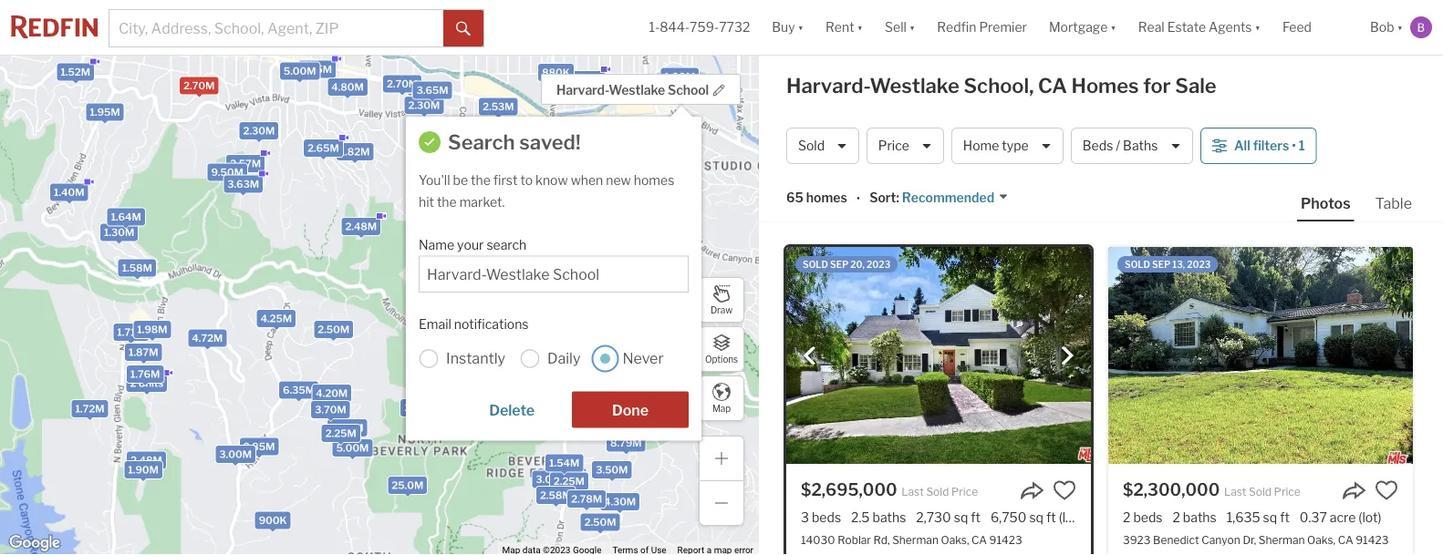 Task type: vqa. For each thing, say whether or not it's contained in the screenshot.
classifications to the middle
no



Task type: describe. For each thing, give the bounding box(es) containing it.
3.70m
[[315, 404, 346, 416]]

1 vertical spatial 2.85m
[[243, 441, 275, 453]]

2 sherman from the left
[[1259, 533, 1305, 547]]

beds / baths
[[1083, 138, 1158, 154]]

all filters • 1
[[1234, 138, 1305, 154]]

buy
[[772, 19, 795, 35]]

email notifications. required field. element
[[419, 307, 676, 335]]

canyon
[[1202, 533, 1240, 547]]

2023 for sold sep 13, 2023
[[1187, 259, 1211, 270]]

daily
[[547, 350, 581, 368]]

759-
[[690, 19, 719, 35]]

2.5
[[851, 510, 870, 525]]

2.78m
[[571, 493, 602, 505]]

map button
[[699, 376, 744, 421]]

price inside button
[[878, 138, 909, 154]]

3
[[801, 510, 809, 525]]

sort :
[[869, 190, 899, 206]]

to
[[520, 172, 533, 188]]

mortgage ▾ button
[[1038, 0, 1127, 55]]

hit
[[419, 195, 434, 210]]

0 horizontal spatial 2.70m
[[184, 80, 215, 92]]

8.79m
[[610, 437, 642, 449]]

2 units
[[130, 377, 163, 389]]

previous button image
[[801, 347, 819, 366]]

▾ for bob ▾
[[1397, 19, 1403, 35]]

1 horizontal spatial 2.50m
[[584, 517, 616, 529]]

4.30m
[[604, 496, 636, 508]]

1.58m
[[122, 262, 152, 274]]

westlake for school
[[609, 83, 665, 98]]

sold inside button
[[798, 138, 825, 154]]

2 sq from the left
[[1029, 510, 1044, 525]]

0 vertical spatial 2.48m
[[345, 221, 377, 233]]

1.90m
[[128, 465, 159, 476]]

you'll
[[419, 172, 450, 188]]

1 horizontal spatial 3.50m
[[596, 464, 628, 476]]

premier
[[979, 19, 1027, 35]]

favorite button checkbox for $2,300,000
[[1375, 479, 1398, 503]]

1 horizontal spatial ca
[[1038, 73, 1067, 98]]

name your search
[[419, 238, 527, 253]]

buy ▾ button
[[772, 0, 804, 55]]

ft for $2,300,000
[[1280, 510, 1290, 525]]

harvard-westlake school, ca homes for sale
[[786, 73, 1217, 98]]

last for $2,300,000
[[1224, 485, 1247, 499]]

▾ for rent ▾
[[857, 19, 863, 35]]

real
[[1138, 19, 1165, 35]]

units
[[138, 377, 163, 389]]

0 horizontal spatial ca
[[972, 533, 987, 547]]

google image
[[5, 532, 65, 556]]

1 vertical spatial 2.48m
[[131, 455, 162, 467]]

recommended button
[[899, 189, 1009, 207]]

3.65m
[[417, 84, 448, 96]]

baths for $2,695,000
[[873, 510, 906, 525]]

0 vertical spatial 2.50m
[[318, 324, 350, 336]]

1 oaks, from the left
[[941, 533, 969, 547]]

2 ft from the left
[[1046, 510, 1056, 525]]

sq for $2,695,000
[[954, 510, 968, 525]]

2 91423 from the left
[[1356, 533, 1389, 547]]

2 beds
[[1123, 510, 1163, 525]]

0 vertical spatial 2.25m
[[325, 428, 356, 440]]

3923
[[1123, 533, 1151, 547]]

▾ for buy ▾
[[798, 19, 804, 35]]

home
[[963, 138, 999, 154]]

westlake for school,
[[870, 73, 960, 98]]

2 oaks, from the left
[[1307, 533, 1336, 547]]

sale
[[1175, 73, 1217, 98]]

1.40m
[[54, 186, 84, 198]]

0.37
[[1300, 510, 1327, 525]]

redfin
[[937, 19, 976, 35]]

7732
[[719, 19, 750, 35]]

34.4m
[[404, 402, 436, 414]]

1 horizontal spatial the
[[471, 172, 491, 188]]

880k
[[542, 67, 570, 78]]

3.44m
[[569, 74, 601, 86]]

0 vertical spatial 2.30m
[[408, 99, 440, 111]]

1.54m
[[549, 458, 580, 470]]

delete button
[[466, 392, 557, 428]]

real estate agents ▾ link
[[1138, 0, 1261, 55]]

4.15m
[[302, 63, 332, 75]]

benedict
[[1153, 533, 1199, 547]]

mortgage ▾
[[1049, 19, 1116, 35]]

1 (lot) from the left
[[1059, 510, 1082, 525]]

$2,695,000
[[801, 480, 897, 500]]

rent ▾ button
[[826, 0, 863, 55]]

price button
[[866, 128, 944, 164]]

0 horizontal spatial 1.76m
[[130, 369, 160, 380]]

saved!
[[519, 130, 581, 154]]

2 (lot) from the left
[[1359, 510, 1382, 525]]

favorite button image
[[1053, 479, 1076, 503]]

3.90m
[[514, 290, 547, 302]]

0 horizontal spatial 2.30m
[[243, 125, 275, 137]]

last for $2,695,000
[[902, 485, 924, 499]]

2.53m
[[483, 101, 514, 113]]

price for $2,695,000
[[951, 485, 978, 499]]

user photo image
[[1410, 16, 1432, 38]]

sep for 13,
[[1152, 259, 1171, 270]]

photo of 3923 benedict canyon dr, sherman oaks, ca 91423 image
[[1108, 247, 1413, 464]]

redfin premier
[[937, 19, 1027, 35]]

2,730
[[916, 510, 951, 525]]

table
[[1375, 194, 1412, 212]]

1.95m
[[90, 106, 120, 118]]

your
[[457, 238, 484, 253]]

all filters • 1 button
[[1200, 128, 1317, 164]]

school
[[668, 83, 709, 98]]

sep for 20,
[[830, 259, 849, 270]]

9.50m
[[211, 167, 243, 178]]

redfin premier button
[[926, 0, 1038, 55]]

1 horizontal spatial 2.25m
[[554, 476, 585, 488]]

home type button
[[951, 128, 1064, 164]]

submit search image
[[456, 22, 471, 36]]

4.72m
[[192, 333, 223, 345]]

• for 65 homes •
[[856, 191, 860, 207]]

sold for sold sep 20, 2023
[[803, 259, 828, 270]]

estate
[[1167, 19, 1206, 35]]

1.52m
[[61, 66, 90, 78]]

table button
[[1372, 193, 1416, 220]]

search saved!
[[448, 130, 581, 154]]

email
[[419, 317, 451, 332]]

homes
[[1071, 73, 1139, 98]]



Task type: locate. For each thing, give the bounding box(es) containing it.
last up 1,635
[[1224, 485, 1247, 499]]

2 horizontal spatial ft
[[1280, 510, 1290, 525]]

2 up 3923
[[1123, 510, 1131, 525]]

westlake inside button
[[609, 83, 665, 98]]

search
[[487, 238, 527, 253]]

1 horizontal spatial 2023
[[1187, 259, 1211, 270]]

3.50m down 8.79m
[[596, 464, 628, 476]]

0 horizontal spatial sq
[[954, 510, 968, 525]]

1 ft from the left
[[971, 510, 981, 525]]

City, Address, School, Agent, ZIP search field
[[109, 10, 444, 47]]

1 vertical spatial the
[[437, 195, 457, 210]]

know
[[536, 172, 568, 188]]

▾ for mortgage ▾
[[1111, 19, 1116, 35]]

1 baths from the left
[[873, 510, 906, 525]]

westlake left school
[[609, 83, 665, 98]]

4.80m
[[331, 81, 364, 93]]

2023 for sold sep 20, 2023
[[867, 259, 891, 270]]

2.25m down 3.70m
[[325, 428, 356, 440]]

0 horizontal spatial sold
[[798, 138, 825, 154]]

1.72m
[[75, 403, 104, 415]]

1-
[[649, 19, 660, 35]]

0 horizontal spatial homes
[[634, 172, 674, 188]]

harvard- for harvard-westlake school, ca homes for sale
[[786, 73, 870, 98]]

1.76m down the 1.87m
[[130, 369, 160, 380]]

1 sep from the left
[[830, 259, 849, 270]]

rent ▾ button
[[815, 0, 874, 55]]

0 horizontal spatial westlake
[[609, 83, 665, 98]]

price up 2,730 sq ft
[[951, 485, 978, 499]]

2 favorite button checkbox from the left
[[1375, 479, 1398, 503]]

2 inside map region
[[130, 377, 136, 389]]

1 horizontal spatial 2.30m
[[408, 99, 440, 111]]

1 horizontal spatial westlake
[[870, 73, 960, 98]]

14030
[[801, 533, 835, 547]]

last up "2,730"
[[902, 485, 924, 499]]

5 ▾ from the left
[[1255, 19, 1261, 35]]

map
[[712, 403, 731, 414]]

0 horizontal spatial sep
[[830, 259, 849, 270]]

•
[[1292, 138, 1296, 154], [856, 191, 860, 207]]

2 for 2 beds
[[1123, 510, 1131, 525]]

6,750
[[991, 510, 1027, 525]]

beds for $2,695,000
[[812, 510, 841, 525]]

notifications
[[454, 317, 529, 332]]

0 vertical spatial 3.00m
[[219, 449, 252, 461]]

6,750 sq ft (lot)
[[991, 510, 1082, 525]]

1 horizontal spatial •
[[1292, 138, 1296, 154]]

1 horizontal spatial sep
[[1152, 259, 1171, 270]]

1 sq from the left
[[954, 510, 968, 525]]

6 ▾ from the left
[[1397, 19, 1403, 35]]

1.98m
[[137, 324, 167, 336]]

1 horizontal spatial 1.76m
[[490, 240, 520, 252]]

homes right new
[[634, 172, 674, 188]]

2 horizontal spatial sq
[[1263, 510, 1277, 525]]

1.76m right your
[[490, 240, 520, 252]]

baths for $2,300,000
[[1183, 510, 1217, 525]]

3 ft from the left
[[1280, 510, 1290, 525]]

baths up canyon
[[1183, 510, 1217, 525]]

the right hit
[[437, 195, 457, 210]]

harvard- down rent
[[786, 73, 870, 98]]

sell ▾
[[885, 19, 915, 35]]

sold sep 13, 2023
[[1125, 259, 1211, 270]]

0 horizontal spatial oaks,
[[941, 533, 969, 547]]

1 horizontal spatial sherman
[[1259, 533, 1305, 547]]

name your search. required field. element
[[419, 229, 680, 256]]

1 vertical spatial 1.76m
[[130, 369, 160, 380]]

last sold price up 1,635 sq ft
[[1224, 485, 1301, 499]]

last sold price for $2,695,000
[[902, 485, 978, 499]]

0 vertical spatial 2.85m
[[421, 123, 452, 135]]

1 horizontal spatial (lot)
[[1359, 510, 1382, 525]]

1 vertical spatial 2.25m
[[554, 476, 585, 488]]

1 horizontal spatial 91423
[[1356, 533, 1389, 547]]

▾ for sell ▾
[[909, 19, 915, 35]]

1.76m
[[490, 240, 520, 252], [130, 369, 160, 380]]

• inside 65 homes •
[[856, 191, 860, 207]]

1 horizontal spatial 3.00m
[[536, 474, 568, 486]]

harvard-westlake school button
[[541, 74, 741, 105]]

0 horizontal spatial (lot)
[[1059, 510, 1082, 525]]

ca down acre
[[1338, 533, 1353, 547]]

sq right "2,730"
[[954, 510, 968, 525]]

sold up 1,635 sq ft
[[1249, 485, 1272, 499]]

2023 right 20,
[[867, 259, 891, 270]]

home type
[[963, 138, 1029, 154]]

2.25m down 1.54m
[[554, 476, 585, 488]]

2.5 baths
[[851, 510, 906, 525]]

1.30m
[[104, 227, 134, 239]]

65
[[786, 190, 804, 206]]

0 horizontal spatial 91423
[[989, 533, 1022, 547]]

0 horizontal spatial favorite button checkbox
[[1053, 479, 1076, 503]]

1 horizontal spatial 2.48m
[[345, 221, 377, 233]]

0 horizontal spatial 2
[[130, 377, 136, 389]]

2 baths
[[1173, 510, 1217, 525]]

2.85m
[[421, 123, 452, 135], [243, 441, 275, 453]]

2.85m up 900k
[[243, 441, 275, 453]]

beds right 3
[[812, 510, 841, 525]]

0 horizontal spatial last sold price
[[902, 485, 978, 499]]

(lot) down favorite button image
[[1059, 510, 1082, 525]]

sold up "2,730"
[[926, 485, 949, 499]]

email notifications
[[419, 317, 529, 332]]

price
[[878, 138, 909, 154], [951, 485, 978, 499], [1274, 485, 1301, 499]]

ca down 2,730 sq ft
[[972, 533, 987, 547]]

2.48m down 1.82m
[[345, 221, 377, 233]]

2.85m down 3.65m
[[421, 123, 452, 135]]

2 horizontal spatial price
[[1274, 485, 1301, 499]]

rent ▾
[[826, 19, 863, 35]]

map region
[[0, 0, 962, 556]]

1 2023 from the left
[[867, 259, 891, 270]]

sell
[[885, 19, 907, 35]]

20,
[[850, 259, 865, 270]]

0 horizontal spatial •
[[856, 191, 860, 207]]

harvard- inside button
[[556, 83, 609, 98]]

0 horizontal spatial price
[[878, 138, 909, 154]]

2.30m up 2.57m
[[243, 125, 275, 137]]

1 favorite button checkbox from the left
[[1053, 479, 1076, 503]]

0 horizontal spatial 2.85m
[[243, 441, 275, 453]]

1 vertical spatial 2.30m
[[243, 125, 275, 137]]

91423 down acre
[[1356, 533, 1389, 547]]

0 horizontal spatial 3.00m
[[219, 449, 252, 461]]

1 vertical spatial 3.00m
[[536, 474, 568, 486]]

1.82m
[[340, 146, 370, 158]]

delete
[[489, 402, 535, 419]]

photo of 14030 roblar rd, sherman oaks, ca 91423 image
[[786, 247, 1091, 464]]

1,635 sq ft
[[1227, 510, 1290, 525]]

2
[[130, 377, 136, 389], [1123, 510, 1131, 525], [1173, 510, 1180, 525]]

▾ right 'sell'
[[909, 19, 915, 35]]

▾ right mortgage
[[1111, 19, 1116, 35]]

1-844-759-7732 link
[[649, 19, 750, 35]]

(lot) right acre
[[1359, 510, 1382, 525]]

sold left 20,
[[803, 259, 828, 270]]

sell ▾ button
[[874, 0, 926, 55]]

2 horizontal spatial ca
[[1338, 533, 1353, 547]]

0 horizontal spatial the
[[437, 195, 457, 210]]

4.20m
[[316, 388, 348, 400]]

3.50m down search saved!
[[515, 165, 547, 177]]

900k
[[259, 515, 287, 527]]

0 horizontal spatial 2.50m
[[318, 324, 350, 336]]

sold for $2,300,000
[[1249, 485, 1272, 499]]

1.64m
[[111, 211, 141, 223]]

sold up 65 homes •
[[798, 138, 825, 154]]

0 horizontal spatial sold
[[803, 259, 828, 270]]

▾ inside "link"
[[1255, 19, 1261, 35]]

2.70m
[[387, 78, 418, 90], [184, 80, 215, 92]]

ca left homes
[[1038, 73, 1067, 98]]

0 horizontal spatial sherman
[[892, 533, 939, 547]]

3 sq from the left
[[1263, 510, 1277, 525]]

harvard-
[[786, 73, 870, 98], [556, 83, 609, 98]]

1 vertical spatial homes
[[806, 190, 847, 206]]

1 horizontal spatial sold
[[926, 485, 949, 499]]

1 horizontal spatial 2.85m
[[421, 123, 452, 135]]

4.25m
[[261, 313, 292, 325]]

homes inside the you'll be the first to know when new homes hit the market.
[[634, 172, 674, 188]]

▾
[[798, 19, 804, 35], [857, 19, 863, 35], [909, 19, 915, 35], [1111, 19, 1116, 35], [1255, 19, 1261, 35], [1397, 19, 1403, 35]]

sold left 13,
[[1125, 259, 1150, 270]]

1 horizontal spatial 2.70m
[[387, 78, 418, 90]]

buy ▾ button
[[761, 0, 815, 55]]

harvard- down 880k
[[556, 83, 609, 98]]

▾ right bob
[[1397, 19, 1403, 35]]

2 baths from the left
[[1183, 510, 1217, 525]]

1 horizontal spatial last sold price
[[1224, 485, 1301, 499]]

1 last from the left
[[902, 485, 924, 499]]

2 beds from the left
[[1133, 510, 1163, 525]]

91423 down 6,750
[[989, 533, 1022, 547]]

ft for $2,695,000
[[971, 510, 981, 525]]

3 ▾ from the left
[[909, 19, 915, 35]]

last sold price for $2,300,000
[[1224, 485, 1301, 499]]

$2,300,000
[[1123, 480, 1220, 500]]

new
[[606, 172, 631, 188]]

for
[[1143, 73, 1171, 98]]

draw
[[711, 305, 733, 316]]

baths
[[873, 510, 906, 525], [1183, 510, 1217, 525]]

1,635
[[1227, 510, 1260, 525]]

sold button
[[786, 128, 859, 164]]

2 horizontal spatial sold
[[1249, 485, 1272, 499]]

sort
[[869, 190, 896, 206]]

▾ right agents
[[1255, 19, 1261, 35]]

filters
[[1253, 138, 1289, 154]]

2.30m down 3.65m
[[408, 99, 440, 111]]

oaks,
[[941, 533, 969, 547], [1307, 533, 1336, 547]]

2.25m
[[325, 428, 356, 440], [554, 476, 585, 488]]

1 sherman from the left
[[892, 533, 939, 547]]

ft left 6,750
[[971, 510, 981, 525]]

1 beds from the left
[[812, 510, 841, 525]]

sep left 20,
[[830, 259, 849, 270]]

favorite button checkbox
[[1053, 479, 1076, 503], [1375, 479, 1398, 503]]

65 homes •
[[786, 190, 860, 207]]

the right be
[[471, 172, 491, 188]]

2 sep from the left
[[1152, 259, 1171, 270]]

favorite button checkbox up "0.37 acre (lot)" on the bottom right of page
[[1375, 479, 1398, 503]]

1 horizontal spatial ft
[[1046, 510, 1056, 525]]

• for all filters • 1
[[1292, 138, 1296, 154]]

1 vertical spatial 2.50m
[[584, 517, 616, 529]]

favorite button checkbox up 6,750 sq ft (lot)
[[1053, 479, 1076, 503]]

price up :
[[878, 138, 909, 154]]

0 horizontal spatial last
[[902, 485, 924, 499]]

13,
[[1173, 259, 1185, 270]]

favorite button checkbox for $2,695,000
[[1053, 479, 1076, 503]]

1 vertical spatial 3.50m
[[596, 464, 628, 476]]

• left 1
[[1292, 138, 1296, 154]]

homes right 65 on the right of the page
[[806, 190, 847, 206]]

harvard- for harvard-westlake school
[[556, 83, 609, 98]]

0 vertical spatial homes
[[634, 172, 674, 188]]

last sold price up "2,730"
[[902, 485, 978, 499]]

1 last sold price from the left
[[902, 485, 978, 499]]

0 horizontal spatial beds
[[812, 510, 841, 525]]

2.50m right "4.25m"
[[318, 324, 350, 336]]

2.34m
[[598, 393, 630, 405]]

never
[[623, 350, 664, 368]]

next button image
[[1058, 347, 1076, 366]]

Name your search text field
[[427, 266, 681, 284]]

2 last sold price from the left
[[1224, 485, 1301, 499]]

price for $2,300,000
[[1274, 485, 1301, 499]]

2 ▾ from the left
[[857, 19, 863, 35]]

homes inside 65 homes •
[[806, 190, 847, 206]]

▾ right rent
[[857, 19, 863, 35]]

sep left 13,
[[1152, 259, 1171, 270]]

2 last from the left
[[1224, 485, 1247, 499]]

dr,
[[1243, 533, 1256, 547]]

sq right 6,750
[[1029, 510, 1044, 525]]

0 horizontal spatial harvard-
[[556, 83, 609, 98]]

sold for $2,695,000
[[926, 485, 949, 499]]

westlake down sell ▾ button
[[870, 73, 960, 98]]

sq up 3923 benedict canyon dr, sherman oaks, ca 91423
[[1263, 510, 1277, 525]]

rd,
[[873, 533, 890, 547]]

sherman down "2,730"
[[892, 533, 939, 547]]

sherman right dr,
[[1259, 533, 1305, 547]]

5.00m
[[284, 65, 316, 77], [487, 265, 520, 277], [331, 422, 364, 434], [336, 442, 369, 454]]

0 vertical spatial the
[[471, 172, 491, 188]]

1 ▾ from the left
[[798, 19, 804, 35]]

1 91423 from the left
[[989, 533, 1022, 547]]

2.48m down 2 units
[[131, 455, 162, 467]]

4 ▾ from the left
[[1111, 19, 1116, 35]]

/
[[1116, 138, 1120, 154]]

0 horizontal spatial 2.48m
[[131, 455, 162, 467]]

2 left the 'units' at bottom left
[[130, 377, 136, 389]]

1 horizontal spatial sq
[[1029, 510, 1044, 525]]

2.26m
[[600, 387, 631, 399]]

real estate agents ▾
[[1138, 19, 1261, 35]]

▾ right buy
[[798, 19, 804, 35]]

the
[[471, 172, 491, 188], [437, 195, 457, 210]]

0 horizontal spatial ft
[[971, 510, 981, 525]]

ft down favorite button image
[[1046, 510, 1056, 525]]

2 sold from the left
[[1125, 259, 1150, 270]]

3.00m
[[219, 449, 252, 461], [536, 474, 568, 486]]

1 horizontal spatial beds
[[1133, 510, 1163, 525]]

0 horizontal spatial baths
[[873, 510, 906, 525]]

0 horizontal spatial 3.50m
[[515, 165, 547, 177]]

2 2023 from the left
[[1187, 259, 1211, 270]]

ft left 0.37
[[1280, 510, 1290, 525]]

0 vertical spatial 3.50m
[[515, 165, 547, 177]]

• left sort
[[856, 191, 860, 207]]

3 beds
[[801, 510, 841, 525]]

0 horizontal spatial 2023
[[867, 259, 891, 270]]

beds / baths button
[[1071, 128, 1193, 164]]

oaks, down 2,730 sq ft
[[941, 533, 969, 547]]

1 horizontal spatial 2
[[1123, 510, 1131, 525]]

all
[[1234, 138, 1250, 154]]

1 horizontal spatial homes
[[806, 190, 847, 206]]

price up 0.37
[[1274, 485, 1301, 499]]

2.50m down the 2.78m
[[584, 517, 616, 529]]

search saved! dialog
[[406, 106, 702, 441]]

1 horizontal spatial favorite button checkbox
[[1375, 479, 1398, 503]]

91423
[[989, 533, 1022, 547], [1356, 533, 1389, 547]]

bob ▾
[[1370, 19, 1403, 35]]

real estate agents ▾ button
[[1127, 0, 1272, 55]]

beds up 3923
[[1133, 510, 1163, 525]]

2 up benedict
[[1173, 510, 1180, 525]]

1.87m
[[129, 347, 158, 358]]

2,730 sq ft
[[916, 510, 981, 525]]

1 horizontal spatial sold
[[1125, 259, 1150, 270]]

type
[[1002, 138, 1029, 154]]

2.65m
[[308, 142, 339, 154]]

• inside button
[[1292, 138, 1296, 154]]

1 horizontal spatial harvard-
[[786, 73, 870, 98]]

2 for 2 units
[[130, 377, 136, 389]]

2 horizontal spatial 2
[[1173, 510, 1180, 525]]

beds for $2,300,000
[[1133, 510, 1163, 525]]

sq for $2,300,000
[[1263, 510, 1277, 525]]

sherman
[[892, 533, 939, 547], [1259, 533, 1305, 547]]

0 vertical spatial •
[[1292, 138, 1296, 154]]

0 horizontal spatial 2.25m
[[325, 428, 356, 440]]

beds
[[812, 510, 841, 525], [1133, 510, 1163, 525]]

2023 right 13,
[[1187, 259, 1211, 270]]

0 vertical spatial 1.76m
[[490, 240, 520, 252]]

1 horizontal spatial oaks,
[[1307, 533, 1336, 547]]

2 for 2 baths
[[1173, 510, 1180, 525]]

1 horizontal spatial baths
[[1183, 510, 1217, 525]]

1 horizontal spatial last
[[1224, 485, 1247, 499]]

favorite button image
[[1375, 479, 1398, 503]]

1 horizontal spatial price
[[951, 485, 978, 499]]

sold for sold sep 13, 2023
[[1125, 259, 1150, 270]]

recommended
[[902, 190, 995, 206]]

ft
[[971, 510, 981, 525], [1046, 510, 1056, 525], [1280, 510, 1290, 525]]

1 sold from the left
[[803, 259, 828, 270]]

1 vertical spatial •
[[856, 191, 860, 207]]

oaks, down 0.37
[[1307, 533, 1336, 547]]

baths up rd,
[[873, 510, 906, 525]]



